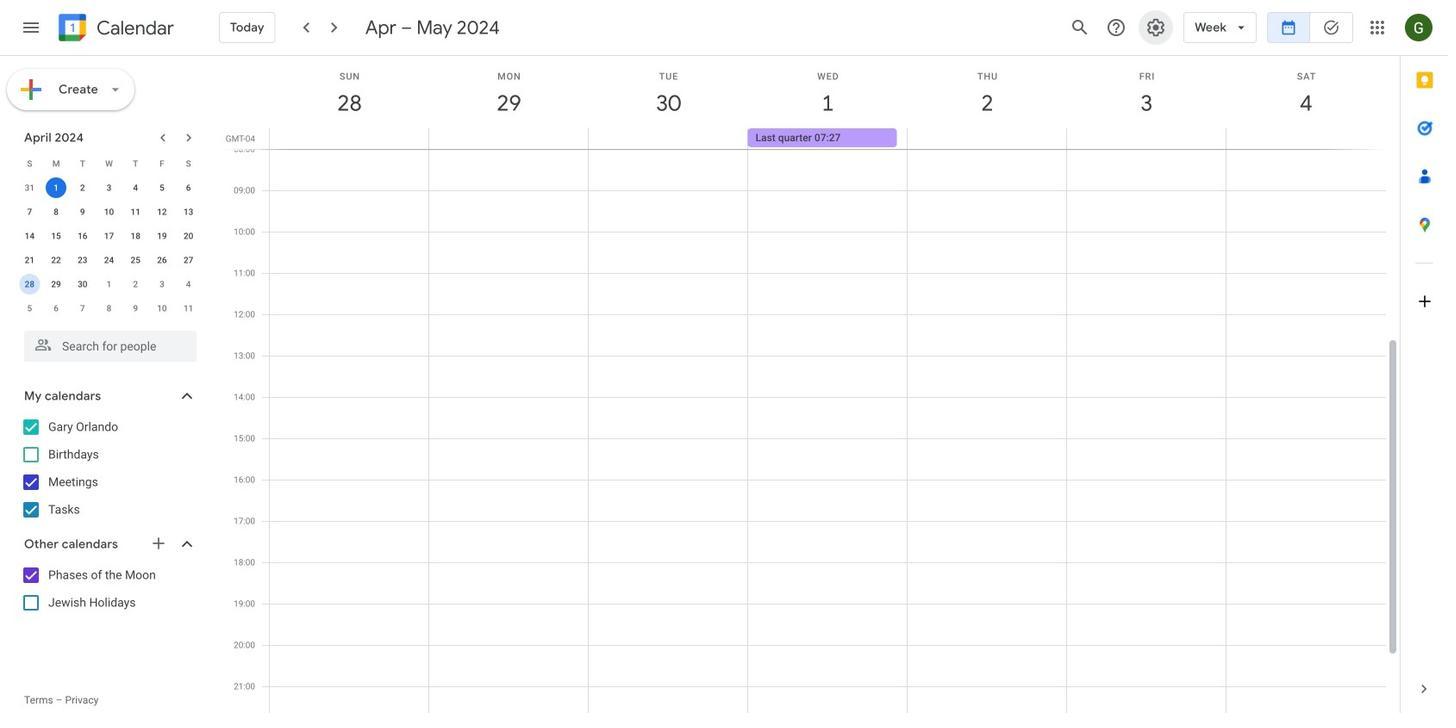 Task type: describe. For each thing, give the bounding box(es) containing it.
may 6 element
[[46, 298, 66, 319]]

15 element
[[46, 226, 66, 247]]

29 element
[[46, 274, 66, 295]]

10 element
[[99, 202, 119, 222]]

may 2 element
[[125, 274, 146, 295]]

my calendars list
[[3, 414, 214, 524]]

add other calendars image
[[150, 535, 167, 553]]

may 3 element
[[152, 274, 172, 295]]

30 element
[[72, 274, 93, 295]]

8 element
[[46, 202, 66, 222]]

27 element
[[178, 250, 199, 271]]

other calendars list
[[3, 562, 214, 617]]

may 8 element
[[99, 298, 119, 319]]

12 element
[[152, 202, 172, 222]]

may 11 element
[[178, 298, 199, 319]]

28 element
[[19, 274, 40, 295]]

Search for people text field
[[34, 331, 186, 362]]

5 element
[[152, 178, 172, 198]]

may 1 element
[[99, 274, 119, 295]]

may 9 element
[[125, 298, 146, 319]]

23 element
[[72, 250, 93, 271]]

4 element
[[125, 178, 146, 198]]



Task type: locate. For each thing, give the bounding box(es) containing it.
11 element
[[125, 202, 146, 222]]

april 2024 grid
[[16, 152, 202, 321]]

row
[[262, 128, 1400, 149], [16, 152, 202, 176], [16, 176, 202, 200], [16, 200, 202, 224], [16, 224, 202, 248], [16, 248, 202, 272], [16, 272, 202, 297], [16, 297, 202, 321]]

may 10 element
[[152, 298, 172, 319]]

None search field
[[0, 324, 214, 362]]

9 element
[[72, 202, 93, 222]]

3 element
[[99, 178, 119, 198]]

22 element
[[46, 250, 66, 271]]

row group
[[16, 176, 202, 321]]

19 element
[[152, 226, 172, 247]]

26 element
[[152, 250, 172, 271]]

17 element
[[99, 226, 119, 247]]

calendar element
[[55, 10, 174, 48]]

24 element
[[99, 250, 119, 271]]

main drawer image
[[21, 17, 41, 38]]

21 element
[[19, 250, 40, 271]]

14 element
[[19, 226, 40, 247]]

6 element
[[178, 178, 199, 198]]

settings menu image
[[1146, 17, 1167, 38]]

18 element
[[125, 226, 146, 247]]

heading
[[93, 18, 174, 38]]

may 5 element
[[19, 298, 40, 319]]

cell
[[270, 128, 429, 149], [429, 128, 589, 149], [589, 128, 748, 149], [907, 128, 1067, 149], [1067, 128, 1226, 149], [1226, 128, 1386, 149], [43, 176, 69, 200], [16, 272, 43, 297]]

20 element
[[178, 226, 199, 247]]

may 7 element
[[72, 298, 93, 319]]

grid
[[221, 56, 1400, 714]]

may 4 element
[[178, 274, 199, 295]]

7 element
[[19, 202, 40, 222]]

2 element
[[72, 178, 93, 198]]

1, today element
[[46, 178, 66, 198]]

16 element
[[72, 226, 93, 247]]

25 element
[[125, 250, 146, 271]]

13 element
[[178, 202, 199, 222]]

tab list
[[1401, 56, 1449, 666]]

heading inside 'calendar' element
[[93, 18, 174, 38]]

march 31 element
[[19, 178, 40, 198]]



Task type: vqa. For each thing, say whether or not it's contained in the screenshot.
15 ELEMENT
yes



